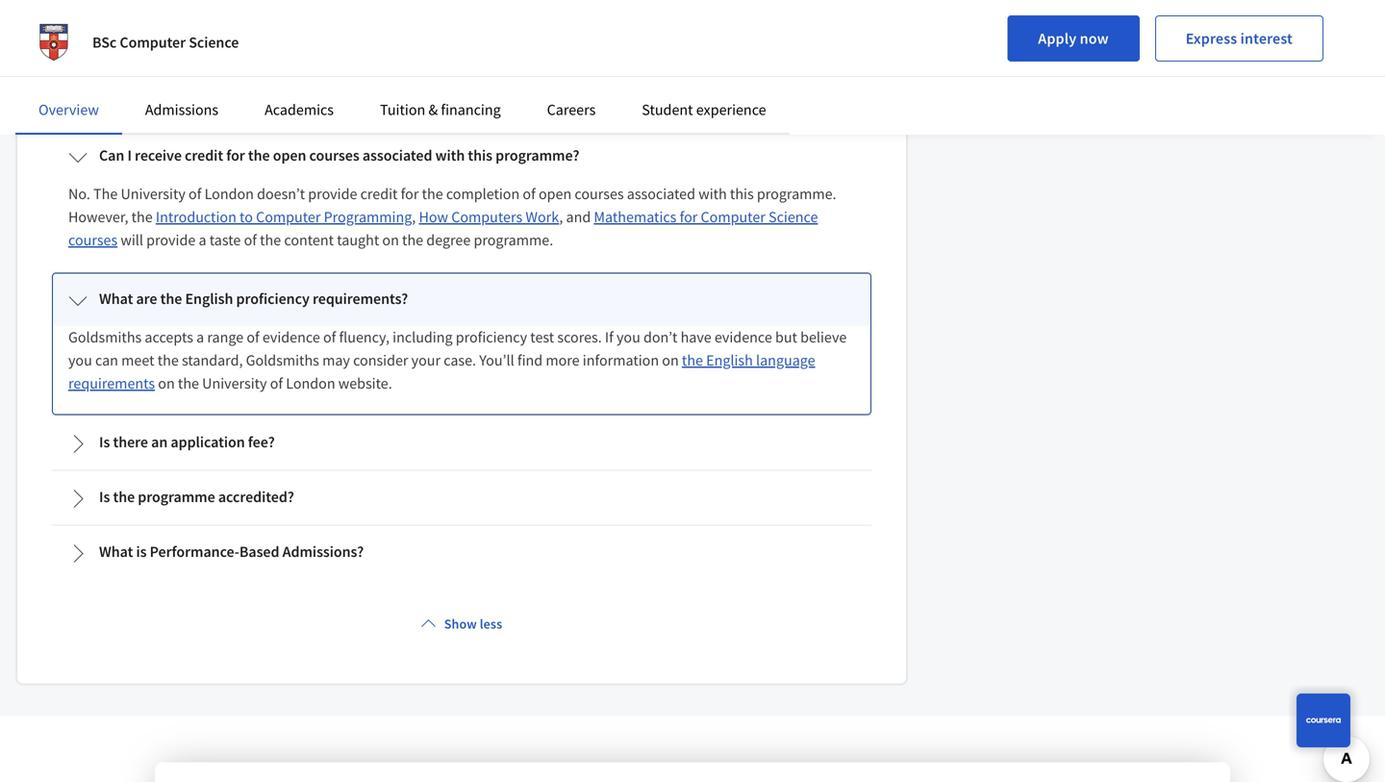 Task type: describe. For each thing, give the bounding box(es) containing it.
bsc
[[92, 33, 117, 52]]

a for provide
[[199, 231, 206, 250]]

how computers work link
[[419, 207, 559, 227]]

apply now button
[[1008, 15, 1140, 62]]

years
[[273, 41, 307, 60]]

tuition & financing
[[380, 100, 501, 119]]

the left programme in the left bottom of the page
[[113, 487, 135, 507]]

taste
[[210, 231, 241, 250]]

courses inside no. the university of london doesn't provide credit for the completion of open courses associated with this programme. however, the
[[575, 184, 624, 204]]

will provide a taste of the content taught on the degree programme.
[[118, 231, 553, 250]]

on inside "goldsmiths accepts a range of evidence of fluency, including proficiency test scores. if you don't have evidence but believe you can meet the standard, goldsmiths may consider your case. you'll find more information on"
[[662, 351, 679, 370]]

careers link
[[547, 100, 596, 119]]

how
[[419, 207, 448, 227]]

1 vertical spatial your
[[233, 64, 263, 83]]

case.
[[444, 351, 476, 370]]

1 vertical spatial must
[[622, 64, 654, 83]]

of right years at the left top of page
[[310, 41, 323, 60]]

overview link
[[38, 100, 99, 119]]

but
[[776, 328, 798, 347]]

financing
[[441, 100, 501, 119]]

content
[[284, 231, 334, 250]]

0 horizontal spatial study
[[384, 41, 419, 60]]

the english language requirements link
[[68, 351, 816, 393]]

on the university of london website.
[[155, 374, 392, 393]]

to
[[240, 207, 253, 227]]

information
[[583, 351, 659, 370]]

is there an application fee?‎
[[99, 433, 275, 452]]

what is performance-based admissions?
[[99, 542, 364, 562]]

more
[[546, 351, 580, 370]]

have for completed
[[581, 41, 612, 60]]

of right year on the top of the page
[[387, 64, 399, 83]]

interest
[[1241, 29, 1293, 48]]

is
[[136, 542, 147, 562]]

computers
[[452, 207, 523, 227]]

1 vertical spatial degree
[[266, 64, 310, 83]]

now
[[1080, 29, 1109, 48]]

scores.
[[558, 328, 602, 347]]

admissions link
[[145, 100, 219, 119]]

4
[[759, 41, 767, 60]]

show
[[444, 615, 477, 633]]

also
[[657, 64, 684, 83]]

can
[[99, 146, 124, 165]]

language
[[756, 351, 816, 370]]

careers
[[547, 100, 596, 119]]

what is performance-based admissions? button
[[53, 527, 871, 579]]

0 vertical spatial level
[[723, 41, 756, 60]]

credit inside dropdown button
[[185, 146, 223, 165]]

receive
[[135, 146, 182, 165]]

0 vertical spatial goldsmiths
[[68, 328, 142, 347]]

1 vertical spatial have
[[687, 64, 718, 83]]

an
[[151, 433, 168, 452]]

requirements?
[[313, 289, 408, 308]]

and
[[566, 207, 591, 227]]

believe
[[801, 328, 847, 347]]

1 horizontal spatial on
[[382, 231, 399, 250]]

2 horizontal spatial at
[[499, 64, 511, 83]]

1 horizontal spatial completed
[[721, 64, 790, 83]]

student
[[642, 100, 693, 119]]

the up will
[[131, 207, 153, 227]]

0 horizontal spatial on
[[158, 374, 175, 393]]

can i receive credit for the open courses associated with this programme?‎
[[99, 146, 580, 165]]

is for is the programme accredited?‎
[[99, 487, 110, 507]]

0 vertical spatial completed
[[615, 41, 684, 60]]

requirements
[[68, 374, 155, 393]]

0 vertical spatial modules
[[770, 41, 826, 60]]

1 vertical spatial modules
[[68, 87, 124, 106]]

proficiency inside "goldsmiths accepts a range of evidence of fluency, including proficiency test scores. if you don't have evidence but believe you can meet the standard, goldsmiths may consider your case. you'll find more information on"
[[456, 328, 527, 347]]

taught
[[337, 231, 379, 250]]

no. the university of london doesn't provide credit for the completion of open courses associated with this programme. however, the
[[68, 184, 837, 227]]

1 vertical spatial level
[[143, 87, 177, 106]]

0 vertical spatial eight
[[687, 41, 719, 60]]

accepts
[[145, 328, 193, 347]]

range
[[207, 328, 244, 347]]

no.
[[68, 184, 90, 204]]

successfully.
[[68, 64, 148, 83]]

goldsmiths accepts a range of evidence of fluency, including proficiency test scores. if you don't have evidence but believe you can meet the standard, goldsmiths may consider your case. you'll find more information on
[[68, 328, 847, 370]]

english inside the english language requirements
[[706, 351, 753, 370]]

2 evidence from the left
[[715, 328, 772, 347]]

1 vertical spatial time
[[428, 64, 457, 83]]

however,
[[68, 207, 128, 227]]

admissions
[[145, 100, 219, 119]]

1 vertical spatial complete
[[170, 64, 230, 83]]

are
[[136, 289, 157, 308]]

0 vertical spatial degree
[[183, 41, 227, 60]]

accredited?‎
[[218, 487, 294, 507]]

1 horizontal spatial at
[[422, 41, 435, 60]]

introduction
[[156, 207, 237, 227]]

tuition & financing link
[[380, 100, 501, 119]]

1 vertical spatial goldsmiths,
[[514, 64, 592, 83]]

including
[[393, 328, 453, 347]]

0 vertical spatial time
[[351, 41, 380, 60]]

the down how
[[402, 231, 423, 250]]

associated inside no. the university of london doesn't provide credit for the completion of open courses associated with this programme. however, the
[[627, 184, 696, 204]]

1 vertical spatial study
[[460, 64, 496, 83]]

mathematics
[[594, 207, 677, 227]]

proficiency inside dropdown button
[[236, 289, 310, 308]]

meet
[[121, 351, 154, 370]]

1 vertical spatial eight
[[793, 64, 826, 83]]

this inside no. the university of london doesn't provide credit for the completion of open courses associated with this programme. however, the
[[730, 184, 754, 204]]

for inside the mathematics for computer science courses
[[680, 207, 698, 227]]

1 vertical spatial to
[[151, 64, 167, 83]]

with inside dropdown button
[[435, 146, 465, 165]]

performance-
[[150, 542, 239, 562]]

is for is there an application fee?‎
[[99, 433, 110, 452]]

for inside no. the university of london doesn't provide credit for the completion of open courses associated with this programme. however, the
[[401, 184, 419, 204]]

to complete your degree in two years of full-time study at goldsmiths, you must have completed eight level 4 modules successfully. to complete your degree in one year of full-time study at goldsmiths, you must also have completed eight modules at level 5.
[[68, 41, 826, 106]]

0 vertical spatial complete
[[87, 41, 147, 60]]

is there an application fee?‎ button
[[53, 417, 871, 469]]

introduction to computer programming link
[[156, 207, 412, 227]]

1 horizontal spatial full-
[[402, 64, 428, 83]]

university of london logo image
[[31, 19, 77, 65]]

0 vertical spatial goldsmiths,
[[438, 41, 515, 60]]

0 horizontal spatial in
[[230, 41, 242, 60]]

university for the
[[202, 374, 267, 393]]

of up work
[[523, 184, 536, 204]]

will
[[121, 231, 143, 250]]

what are the english proficiency requirements? button
[[53, 274, 871, 326]]

of up may
[[323, 328, 336, 347]]

0 horizontal spatial must
[[545, 41, 578, 60]]

have for evidence
[[681, 328, 712, 347]]

student experience
[[642, 100, 767, 119]]

introduction to computer programming , how computers work , and
[[156, 207, 594, 227]]

completion
[[446, 184, 520, 204]]

academics
[[265, 100, 334, 119]]

the down introduction to computer programming link in the top left of the page
[[260, 231, 281, 250]]

1 , from the left
[[412, 207, 416, 227]]

programme. inside no. the university of london doesn't provide credit for the completion of open courses associated with this programme. however, the
[[757, 184, 837, 204]]

of down 'to'
[[244, 231, 257, 250]]

london for website.
[[286, 374, 335, 393]]

may
[[322, 351, 350, 370]]

admissions?
[[283, 542, 364, 562]]

0 horizontal spatial provide
[[146, 231, 196, 250]]

tuition
[[380, 100, 426, 119]]

1 vertical spatial programme.
[[474, 231, 553, 250]]

english inside what are the english proficiency requirements? dropdown button
[[185, 289, 233, 308]]

express interest
[[1186, 29, 1293, 48]]

programme?‎
[[496, 146, 580, 165]]

this inside dropdown button
[[468, 146, 493, 165]]



Task type: vqa. For each thing, say whether or not it's contained in the screenshot.
leftmost associated
yes



Task type: locate. For each thing, give the bounding box(es) containing it.
1 horizontal spatial computer
[[256, 207, 321, 227]]

full-
[[326, 41, 351, 60], [402, 64, 428, 83]]

the up how
[[422, 184, 443, 204]]

for up 'to'
[[226, 146, 245, 165]]

this up completion
[[468, 146, 493, 165]]

credit inside no. the university of london doesn't provide credit for the completion of open courses associated with this programme. however, the
[[360, 184, 398, 204]]

1 horizontal spatial modules
[[770, 41, 826, 60]]

1 horizontal spatial open
[[539, 184, 572, 204]]

1 horizontal spatial level
[[723, 41, 756, 60]]

1 horizontal spatial this
[[730, 184, 754, 204]]

1 horizontal spatial for
[[401, 184, 419, 204]]

1 horizontal spatial university
[[202, 374, 267, 393]]

what for what are the english proficiency requirements?
[[99, 289, 133, 308]]

0 vertical spatial in
[[230, 41, 242, 60]]

one
[[328, 64, 353, 83]]

english
[[185, 289, 233, 308], [706, 351, 753, 370]]

1 horizontal spatial time
[[428, 64, 457, 83]]

0 vertical spatial what
[[99, 289, 133, 308]]

open inside no. the university of london doesn't provide credit for the completion of open courses associated with this programme. however, the
[[539, 184, 572, 204]]

london down may
[[286, 374, 335, 393]]

the inside the english language requirements
[[682, 351, 703, 370]]

english left the language
[[706, 351, 753, 370]]

on down introduction to computer programming , how computers work , and
[[382, 231, 399, 250]]

show less button
[[414, 607, 510, 641]]

two
[[245, 41, 270, 60]]

associated inside dropdown button
[[363, 146, 432, 165]]

express
[[1186, 29, 1238, 48]]

1 vertical spatial proficiency
[[456, 328, 527, 347]]

computer for introduction to computer programming , how computers work , and
[[256, 207, 321, 227]]

complete up the successfully.
[[87, 41, 147, 60]]

0 vertical spatial english
[[185, 289, 233, 308]]

must up careers
[[545, 41, 578, 60]]

full- up tuition
[[402, 64, 428, 83]]

of
[[310, 41, 323, 60], [387, 64, 399, 83], [189, 184, 201, 204], [523, 184, 536, 204], [244, 231, 257, 250], [247, 328, 260, 347], [323, 328, 336, 347], [270, 374, 283, 393]]

0 vertical spatial science
[[189, 33, 239, 52]]

to left bsc
[[68, 41, 84, 60]]

1 vertical spatial at
[[499, 64, 511, 83]]

, left the and
[[559, 207, 563, 227]]

the right information
[[682, 351, 703, 370]]

show less
[[444, 615, 503, 633]]

science
[[189, 33, 239, 52], [769, 207, 818, 227]]

to down bsc computer science
[[151, 64, 167, 83]]

1 vertical spatial courses
[[575, 184, 624, 204]]

2 vertical spatial at
[[127, 87, 140, 106]]

for inside can i receive credit for the open courses associated with this programme?‎ dropdown button
[[226, 146, 245, 165]]

programme
[[138, 487, 215, 507]]

1 vertical spatial full-
[[402, 64, 428, 83]]

courses up the and
[[575, 184, 624, 204]]

to
[[68, 41, 84, 60], [151, 64, 167, 83]]

programming
[[324, 207, 412, 227]]

proficiency
[[236, 289, 310, 308], [456, 328, 527, 347]]

goldsmiths, up careers link
[[514, 64, 592, 83]]

the right are
[[160, 289, 182, 308]]

goldsmiths, up financing
[[438, 41, 515, 60]]

the english language requirements
[[68, 351, 816, 393]]

doesn't
[[257, 184, 305, 204]]

0 vertical spatial study
[[384, 41, 419, 60]]

have inside "goldsmiths accepts a range of evidence of fluency, including proficiency test scores. if you don't have evidence but believe you can meet the standard, goldsmiths may consider your case. you'll find more information on"
[[681, 328, 712, 347]]

0 vertical spatial full-
[[326, 41, 351, 60]]

with down student experience
[[699, 184, 727, 204]]

at down the successfully.
[[127, 87, 140, 106]]

a left taste
[[199, 231, 206, 250]]

0 horizontal spatial with
[[435, 146, 465, 165]]

computer inside the mathematics for computer science courses
[[701, 207, 766, 227]]

credit up introduction to computer programming , how computers work , and
[[360, 184, 398, 204]]

eight
[[687, 41, 719, 60], [793, 64, 826, 83]]

associated down tuition
[[363, 146, 432, 165]]

can
[[95, 351, 118, 370]]

fluency,
[[339, 328, 390, 347]]

university inside no. the university of london doesn't provide credit for the completion of open courses associated with this programme. however, the
[[121, 184, 186, 204]]

work
[[526, 207, 559, 227]]

0 horizontal spatial computer
[[120, 33, 186, 52]]

0 horizontal spatial science
[[189, 33, 239, 52]]

1 horizontal spatial study
[[460, 64, 496, 83]]

express interest button
[[1155, 15, 1324, 62]]

the down accepts
[[158, 351, 179, 370]]

must left also
[[622, 64, 654, 83]]

modules down the successfully.
[[68, 87, 124, 106]]

degree down years at the left top of page
[[266, 64, 310, 83]]

0 horizontal spatial open
[[273, 146, 306, 165]]

0 vertical spatial to
[[68, 41, 84, 60]]

with down tuition & financing "link"
[[435, 146, 465, 165]]

2 vertical spatial your
[[412, 351, 441, 370]]

0 horizontal spatial to
[[68, 41, 84, 60]]

university down the standard,
[[202, 374, 267, 393]]

1 horizontal spatial to
[[151, 64, 167, 83]]

you'll
[[479, 351, 515, 370]]

london inside no. the university of london doesn't provide credit for the completion of open courses associated with this programme. however, the
[[205, 184, 254, 204]]

0 horizontal spatial this
[[468, 146, 493, 165]]

with inside no. the university of london doesn't provide credit for the completion of open courses associated with this programme. however, the
[[699, 184, 727, 204]]

experience
[[696, 100, 767, 119]]

website.
[[338, 374, 392, 393]]

,
[[412, 207, 416, 227], [559, 207, 563, 227]]

test
[[530, 328, 554, 347]]

2 horizontal spatial computer
[[701, 207, 766, 227]]

1 vertical spatial this
[[730, 184, 754, 204]]

0 horizontal spatial level
[[143, 87, 177, 106]]

1 vertical spatial open
[[539, 184, 572, 204]]

bsc computer science
[[92, 33, 239, 52]]

1 evidence from the left
[[263, 328, 320, 347]]

on down don't
[[662, 351, 679, 370]]

0 horizontal spatial for
[[226, 146, 245, 165]]

study up financing
[[460, 64, 496, 83]]

for up introduction to computer programming , how computers work , and
[[401, 184, 419, 204]]

1 vertical spatial english
[[706, 351, 753, 370]]

the
[[248, 146, 270, 165], [422, 184, 443, 204], [131, 207, 153, 227], [260, 231, 281, 250], [402, 231, 423, 250], [160, 289, 182, 308], [158, 351, 179, 370], [682, 351, 703, 370], [178, 374, 199, 393], [113, 487, 135, 507]]

open up doesn't
[[273, 146, 306, 165]]

have right don't
[[681, 328, 712, 347]]

a for accepts
[[196, 328, 204, 347]]

this down "experience"
[[730, 184, 754, 204]]

at up &
[[422, 41, 435, 60]]

modules right 4
[[770, 41, 826, 60]]

apply now
[[1039, 29, 1109, 48]]

0 vertical spatial must
[[545, 41, 578, 60]]

1 what from the top
[[99, 289, 133, 308]]

in left one
[[313, 64, 325, 83]]

1 horizontal spatial eight
[[793, 64, 826, 83]]

completed up also
[[615, 41, 684, 60]]

2 what from the top
[[99, 542, 133, 562]]

provide inside no. the university of london doesn't provide credit for the completion of open courses associated with this programme. however, the
[[308, 184, 357, 204]]

university down "receive"
[[121, 184, 186, 204]]

0 vertical spatial a
[[199, 231, 206, 250]]

for right mathematics
[[680, 207, 698, 227]]

1 is from the top
[[99, 433, 110, 452]]

courses down academics link
[[309, 146, 360, 165]]

is the programme accredited?‎ button
[[53, 472, 871, 524]]

of up fee?‎
[[270, 374, 283, 393]]

modules
[[770, 41, 826, 60], [68, 87, 124, 106]]

in left two at the top
[[230, 41, 242, 60]]

0 vertical spatial associated
[[363, 146, 432, 165]]

don't
[[644, 328, 678, 347]]

2 vertical spatial on
[[158, 374, 175, 393]]

credit right "receive"
[[185, 146, 223, 165]]

open up work
[[539, 184, 572, 204]]

your down two at the top
[[233, 64, 263, 83]]

0 horizontal spatial degree
[[183, 41, 227, 60]]

courses down however,
[[68, 231, 118, 250]]

level left 5.
[[143, 87, 177, 106]]

the up doesn't
[[248, 146, 270, 165]]

evidence up on the university of london website.
[[263, 328, 320, 347]]

a left range at the top left
[[196, 328, 204, 347]]

goldsmiths up on the university of london website.
[[246, 351, 319, 370]]

0 horizontal spatial programme.
[[474, 231, 553, 250]]

study
[[384, 41, 419, 60], [460, 64, 496, 83]]

english up range at the top left
[[185, 289, 233, 308]]

1 vertical spatial credit
[[360, 184, 398, 204]]

london for doesn't
[[205, 184, 254, 204]]

time up year on the top of the page
[[351, 41, 380, 60]]

2 horizontal spatial on
[[662, 351, 679, 370]]

proficiency up the you'll
[[456, 328, 527, 347]]

0 vertical spatial at
[[422, 41, 435, 60]]

2 horizontal spatial degree
[[427, 231, 471, 250]]

0 vertical spatial have
[[581, 41, 612, 60]]

what for what is performance-based admissions?
[[99, 542, 133, 562]]

standard,
[[182, 351, 243, 370]]

0 horizontal spatial your
[[150, 41, 180, 60]]

, left how
[[412, 207, 416, 227]]

what left are
[[99, 289, 133, 308]]

1 horizontal spatial in
[[313, 64, 325, 83]]

london
[[205, 184, 254, 204], [286, 374, 335, 393]]

the down the standard,
[[178, 374, 199, 393]]

2 vertical spatial for
[[680, 207, 698, 227]]

2 horizontal spatial for
[[680, 207, 698, 227]]

the inside "goldsmiths accepts a range of evidence of fluency, including proficiency test scores. if you don't have evidence but believe you can meet the standard, goldsmiths may consider your case. you'll find more information on"
[[158, 351, 179, 370]]

computer for mathematics for computer science courses
[[701, 207, 766, 227]]

complete up 5.
[[170, 64, 230, 83]]

is the programme accredited?‎
[[99, 487, 294, 507]]

0 horizontal spatial credit
[[185, 146, 223, 165]]

&
[[429, 100, 438, 119]]

find
[[518, 351, 543, 370]]

full- up one
[[326, 41, 351, 60]]

university for the
[[121, 184, 186, 204]]

the
[[93, 184, 118, 204]]

goldsmiths up can
[[68, 328, 142, 347]]

2 horizontal spatial courses
[[575, 184, 624, 204]]

is
[[99, 433, 110, 452], [99, 487, 110, 507]]

london up 'to'
[[205, 184, 254, 204]]

level left 4
[[723, 41, 756, 60]]

0 horizontal spatial at
[[127, 87, 140, 106]]

consider
[[353, 351, 408, 370]]

1 vertical spatial a
[[196, 328, 204, 347]]

0 horizontal spatial time
[[351, 41, 380, 60]]

study up tuition
[[384, 41, 419, 60]]

proficiency up range at the top left
[[236, 289, 310, 308]]

associated up mathematics
[[627, 184, 696, 204]]

2 is from the top
[[99, 487, 110, 507]]

completed down 4
[[721, 64, 790, 83]]

your right bsc
[[150, 41, 180, 60]]

0 vertical spatial on
[[382, 231, 399, 250]]

associated
[[363, 146, 432, 165], [627, 184, 696, 204]]

1 vertical spatial with
[[699, 184, 727, 204]]

your inside "goldsmiths accepts a range of evidence of fluency, including proficiency test scores. if you don't have evidence but believe you can meet the standard, goldsmiths may consider your case. you'll find more information on"
[[412, 351, 441, 370]]

1 vertical spatial science
[[769, 207, 818, 227]]

1 horizontal spatial degree
[[266, 64, 310, 83]]

0 horizontal spatial modules
[[68, 87, 124, 106]]

application
[[171, 433, 245, 452]]

courses inside the mathematics for computer science courses
[[68, 231, 118, 250]]

1 vertical spatial goldsmiths
[[246, 351, 319, 370]]

degree up 5.
[[183, 41, 227, 60]]

1 vertical spatial provide
[[146, 231, 196, 250]]

have up careers
[[581, 41, 612, 60]]

on down accepts
[[158, 374, 175, 393]]

open inside dropdown button
[[273, 146, 306, 165]]

provide down can i receive credit for the open courses associated with this programme?‎
[[308, 184, 357, 204]]

your down including
[[412, 351, 441, 370]]

0 horizontal spatial full-
[[326, 41, 351, 60]]

science inside the mathematics for computer science courses
[[769, 207, 818, 227]]

provide down introduction
[[146, 231, 196, 250]]

what
[[99, 289, 133, 308], [99, 542, 133, 562]]

5.
[[180, 87, 192, 106]]

courses inside dropdown button
[[309, 146, 360, 165]]

in
[[230, 41, 242, 60], [313, 64, 325, 83]]

have
[[581, 41, 612, 60], [687, 64, 718, 83], [681, 328, 712, 347]]

must
[[545, 41, 578, 60], [622, 64, 654, 83]]

0 horizontal spatial eight
[[687, 41, 719, 60]]

1 horizontal spatial science
[[769, 207, 818, 227]]

1 horizontal spatial associated
[[627, 184, 696, 204]]

1 vertical spatial london
[[286, 374, 335, 393]]

evidence left the but
[[715, 328, 772, 347]]

less
[[480, 615, 503, 633]]

for
[[226, 146, 245, 165], [401, 184, 419, 204], [680, 207, 698, 227]]

of up introduction
[[189, 184, 201, 204]]

have right also
[[687, 64, 718, 83]]

0 vertical spatial provide
[[308, 184, 357, 204]]

1 horizontal spatial provide
[[308, 184, 357, 204]]

mathematics for computer science courses
[[68, 207, 818, 250]]

there
[[113, 433, 148, 452]]

0 vertical spatial courses
[[309, 146, 360, 165]]

0 horizontal spatial london
[[205, 184, 254, 204]]

1 vertical spatial in
[[313, 64, 325, 83]]

0 horizontal spatial ,
[[412, 207, 416, 227]]

a inside "goldsmiths accepts a range of evidence of fluency, including proficiency test scores. if you don't have evidence but believe you can meet the standard, goldsmiths may consider your case. you'll find more information on"
[[196, 328, 204, 347]]

time up the tuition & financing
[[428, 64, 457, 83]]

1 horizontal spatial english
[[706, 351, 753, 370]]

1 vertical spatial is
[[99, 487, 110, 507]]

at
[[422, 41, 435, 60], [499, 64, 511, 83], [127, 87, 140, 106]]

0 vertical spatial with
[[435, 146, 465, 165]]

2 , from the left
[[559, 207, 563, 227]]

1 vertical spatial associated
[[627, 184, 696, 204]]

credit
[[185, 146, 223, 165], [360, 184, 398, 204]]

based
[[239, 542, 280, 562]]

at up financing
[[499, 64, 511, 83]]

with
[[435, 146, 465, 165], [699, 184, 727, 204]]

student experience link
[[642, 100, 767, 119]]

degree down how
[[427, 231, 471, 250]]

of right range at the top left
[[247, 328, 260, 347]]

0 horizontal spatial english
[[185, 289, 233, 308]]

is left programme in the left bottom of the page
[[99, 487, 110, 507]]

2 vertical spatial degree
[[427, 231, 471, 250]]

is inside is the programme accredited?‎ dropdown button
[[99, 487, 110, 507]]

completed
[[615, 41, 684, 60], [721, 64, 790, 83]]

is inside is there an application fee?‎ "dropdown button"
[[99, 433, 110, 452]]

what left the is
[[99, 542, 133, 562]]

is left the there
[[99, 433, 110, 452]]

1 horizontal spatial ,
[[559, 207, 563, 227]]

1 vertical spatial university
[[202, 374, 267, 393]]

1 horizontal spatial with
[[699, 184, 727, 204]]



